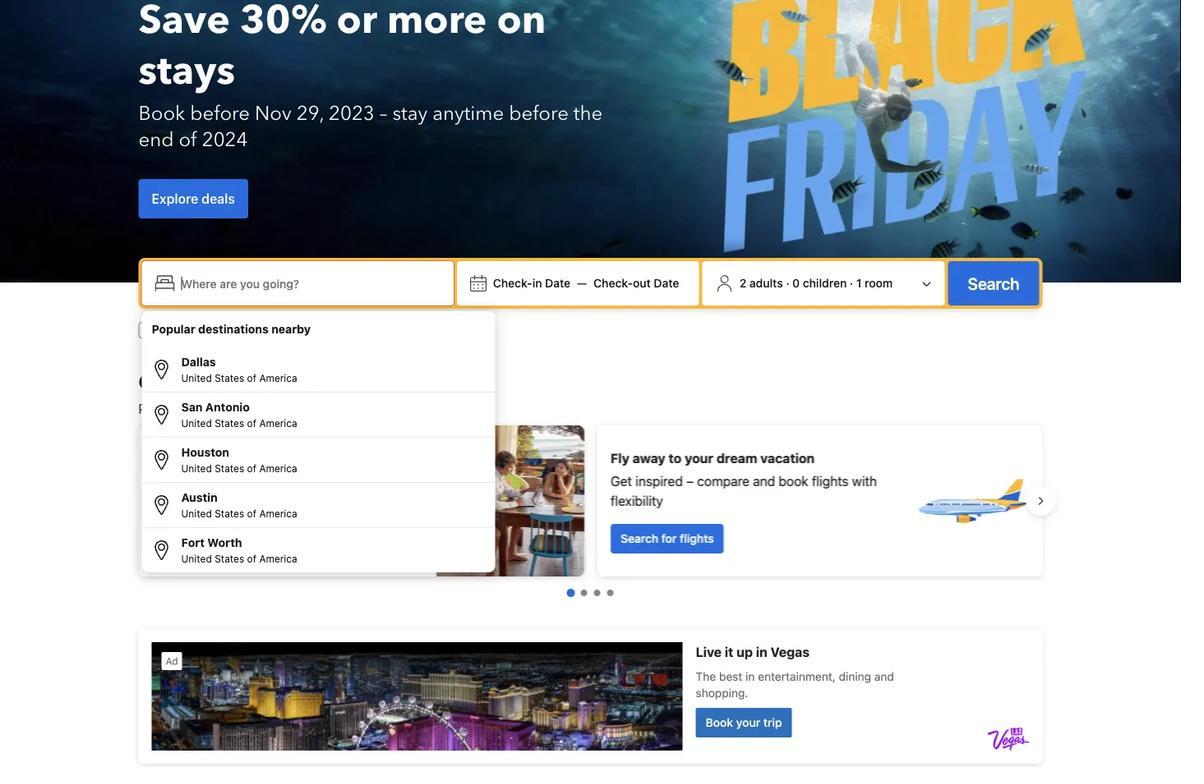 Task type: describe. For each thing, give the bounding box(es) containing it.
your inside fly away to your dream vacation get inspired – compare and book flights with flexibility
[[685, 451, 713, 467]]

1 before from the left
[[190, 100, 250, 127]]

for inside offers promotions, deals, and special offers for you
[[362, 402, 378, 417]]

end
[[139, 126, 174, 153]]

save
[[139, 0, 230, 47]]

room
[[865, 277, 893, 290]]

save 30% or more on stays book before nov 29, 2023 – stay anytime before the end of 2024
[[139, 0, 603, 153]]

book
[[778, 474, 808, 490]]

fly
[[610, 451, 629, 467]]

stays
[[139, 44, 235, 98]]

find a stay link
[[152, 534, 230, 564]]

yet
[[324, 441, 345, 457]]

i'm traveling for work
[[162, 324, 273, 337]]

rates.
[[203, 504, 237, 519]]

deals
[[202, 191, 235, 207]]

explore deals
[[152, 191, 235, 207]]

2 · from the left
[[850, 277, 854, 290]]

of inside save 30% or more on stays book before nov 29, 2023 – stay anytime before the end of 2024
[[179, 126, 197, 153]]

flexibility
[[610, 494, 663, 509]]

take
[[152, 441, 181, 457]]

united for houston
[[181, 463, 212, 474]]

2023
[[329, 100, 375, 127]]

anytime
[[433, 100, 504, 127]]

nearby
[[271, 323, 311, 336]]

adults
[[750, 277, 783, 290]]

0 horizontal spatial flights
[[388, 324, 421, 337]]

america for austin
[[259, 508, 297, 520]]

or
[[337, 0, 377, 47]]

browse
[[152, 464, 196, 480]]

america inside fort worth united states of america
[[259, 553, 297, 565]]

progress bar inside the "offers" main content
[[567, 589, 614, 598]]

long-
[[313, 464, 345, 480]]

nov
[[255, 100, 292, 127]]

check-out date button
[[587, 269, 686, 298]]

compare
[[697, 474, 749, 490]]

dallas united states of america
[[181, 356, 297, 384]]

popular
[[152, 323, 195, 336]]

find a stay
[[162, 542, 220, 556]]

29,
[[297, 100, 324, 127]]

states for houston
[[215, 463, 244, 474]]

a
[[188, 542, 194, 556]]

2 date from the left
[[654, 277, 679, 290]]

advertisement region
[[139, 630, 1043, 765]]

check-in date button
[[487, 269, 577, 298]]

looking
[[328, 324, 367, 337]]

reduced
[[272, 484, 321, 499]]

fly away to your dream vacation get inspired – compare and book flights with flexibility
[[610, 451, 877, 509]]

2024
[[202, 126, 248, 153]]

children
[[803, 277, 847, 290]]

offers
[[139, 370, 198, 397]]

2 check- from the left
[[594, 277, 633, 290]]

explore
[[152, 191, 198, 207]]

and inside fly away to your dream vacation get inspired – compare and book flights with flexibility
[[753, 474, 775, 490]]

stay inside region
[[197, 542, 220, 556]]

states for dallas
[[215, 372, 244, 384]]

i'm
[[309, 324, 325, 337]]

of inside san antonio united states of america
[[247, 418, 257, 429]]

america inside san antonio united states of america
[[259, 418, 297, 429]]

away
[[632, 451, 665, 467]]

houston
[[181, 446, 229, 460]]

on
[[497, 0, 546, 47]]

your inside take your longest vacation yet browse properties offering long- term stays, many at reduced monthly rates.
[[184, 441, 213, 457]]

Where are you going? field
[[175, 269, 447, 298]]

2
[[740, 277, 747, 290]]

—
[[577, 277, 587, 290]]

find
[[162, 542, 185, 556]]

work
[[247, 324, 273, 337]]

america for houston
[[259, 463, 297, 474]]

stays,
[[183, 484, 218, 499]]

san
[[181, 401, 203, 414]]

states inside san antonio united states of america
[[215, 418, 244, 429]]

special
[[278, 402, 320, 417]]

region containing take your longest vacation yet
[[125, 419, 1056, 584]]

0
[[793, 277, 800, 290]]

of inside 'austin united states of america'
[[247, 508, 257, 520]]

in
[[532, 277, 542, 290]]

america for dallas
[[259, 372, 297, 384]]

traveling
[[181, 324, 226, 337]]

dream
[[716, 451, 757, 467]]

states for austin
[[215, 508, 244, 520]]

fly away to your dream vacation image
[[915, 444, 1030, 559]]

united for dallas
[[181, 372, 212, 384]]

with
[[852, 474, 877, 490]]



Task type: vqa. For each thing, say whether or not it's contained in the screenshot.
3rd The Be from the left
no



Task type: locate. For each thing, give the bounding box(es) containing it.
for down flexibility
[[661, 532, 677, 546]]

united down austin
[[181, 508, 212, 520]]

progress bar
[[567, 589, 614, 598]]

united down dallas
[[181, 372, 212, 384]]

more
[[387, 0, 487, 47]]

states inside dallas united states of america
[[215, 372, 244, 384]]

popular destinations nearby group
[[142, 348, 495, 573]]

america up at
[[259, 463, 297, 474]]

search inside "search for flights" link
[[620, 532, 658, 546]]

of inside 'houston united states of america'
[[247, 463, 257, 474]]

united inside san antonio united states of america
[[181, 418, 212, 429]]

2 before from the left
[[509, 100, 569, 127]]

1 horizontal spatial flights
[[680, 532, 714, 546]]

4 america from the top
[[259, 508, 297, 520]]

5 states from the top
[[215, 553, 244, 565]]

vacation inside take your longest vacation yet browse properties offering long- term stays, many at reduced monthly rates.
[[267, 441, 321, 457]]

states inside 'houston united states of america'
[[215, 463, 244, 474]]

· left 0
[[786, 277, 790, 290]]

date right "out"
[[654, 277, 679, 290]]

check- right —
[[594, 277, 633, 290]]

for
[[230, 324, 244, 337], [370, 324, 385, 337], [362, 402, 378, 417], [661, 532, 677, 546]]

0 horizontal spatial check-
[[493, 277, 532, 290]]

0 horizontal spatial date
[[545, 277, 571, 290]]

offers
[[323, 402, 358, 417]]

of right end
[[179, 126, 197, 153]]

0 horizontal spatial ·
[[786, 277, 790, 290]]

austin
[[181, 491, 218, 505]]

flights down compare
[[680, 532, 714, 546]]

3 states from the top
[[215, 463, 244, 474]]

1 horizontal spatial before
[[509, 100, 569, 127]]

and inside offers promotions, deals, and special offers for you
[[252, 402, 275, 417]]

stay right a
[[197, 542, 220, 556]]

1 vertical spatial stay
[[197, 542, 220, 556]]

flights right looking
[[388, 324, 421, 337]]

1
[[857, 277, 862, 290]]

vacation
[[267, 441, 321, 457], [760, 451, 815, 467]]

region
[[125, 419, 1056, 584]]

and right 'deals,'
[[252, 402, 275, 417]]

stay inside save 30% or more on stays book before nov 29, 2023 – stay anytime before the end of 2024
[[392, 100, 428, 127]]

0 horizontal spatial –
[[380, 100, 388, 127]]

america
[[259, 372, 297, 384], [259, 418, 297, 429], [259, 463, 297, 474], [259, 508, 297, 520], [259, 553, 297, 565]]

states down longest on the bottom left
[[215, 463, 244, 474]]

austin united states of america
[[181, 491, 297, 520]]

monthly
[[152, 504, 200, 519]]

the
[[574, 100, 603, 127]]

1 horizontal spatial search
[[968, 274, 1020, 293]]

1 vertical spatial and
[[753, 474, 775, 490]]

popular destinations nearby
[[152, 323, 311, 336]]

0 horizontal spatial your
[[184, 441, 213, 457]]

1 horizontal spatial check-
[[594, 277, 633, 290]]

properties
[[199, 464, 260, 480]]

– inside save 30% or more on stays book before nov 29, 2023 – stay anytime before the end of 2024
[[380, 100, 388, 127]]

flights
[[388, 324, 421, 337], [812, 474, 849, 490], [680, 532, 714, 546]]

united down san
[[181, 418, 212, 429]]

list box
[[142, 312, 495, 573]]

1 horizontal spatial date
[[654, 277, 679, 290]]

explore deals link
[[139, 179, 248, 219]]

search
[[968, 274, 1020, 293], [620, 532, 658, 546]]

check- left —
[[493, 277, 532, 290]]

many
[[221, 484, 253, 499]]

antonio
[[205, 401, 250, 414]]

i'm looking for flights
[[309, 324, 421, 337]]

1 vertical spatial search
[[620, 532, 658, 546]]

search button
[[948, 261, 1040, 306]]

dallas
[[181, 356, 216, 369]]

for left you
[[362, 402, 378, 417]]

america inside 'austin united states of america'
[[259, 508, 297, 520]]

united down houston
[[181, 463, 212, 474]]

united inside dallas united states of america
[[181, 372, 212, 384]]

for right looking
[[370, 324, 385, 337]]

3 america from the top
[[259, 463, 297, 474]]

0 vertical spatial stay
[[392, 100, 428, 127]]

destinations
[[198, 323, 269, 336]]

united down the fort
[[181, 553, 212, 565]]

get
[[610, 474, 632, 490]]

1 · from the left
[[786, 277, 790, 290]]

longest
[[216, 441, 264, 457]]

0 vertical spatial –
[[380, 100, 388, 127]]

2 adults · 0 children · 1 room
[[740, 277, 893, 290]]

united inside 'austin united states of america'
[[181, 508, 212, 520]]

search for flights link
[[610, 525, 724, 554]]

united inside fort worth united states of america
[[181, 553, 212, 565]]

date
[[545, 277, 571, 290], [654, 277, 679, 290]]

for left work
[[230, 324, 244, 337]]

deals,
[[214, 402, 249, 417]]

states up antonio
[[215, 372, 244, 384]]

1 united from the top
[[181, 372, 212, 384]]

fort
[[181, 536, 205, 550]]

states down worth
[[215, 553, 244, 565]]

3 united from the top
[[181, 463, 212, 474]]

inspired
[[635, 474, 683, 490]]

book
[[139, 100, 185, 127]]

of
[[179, 126, 197, 153], [247, 372, 257, 384], [247, 418, 257, 429], [247, 463, 257, 474], [247, 508, 257, 520], [247, 553, 257, 565]]

2 states from the top
[[215, 418, 244, 429]]

2 vertical spatial flights
[[680, 532, 714, 546]]

0 horizontal spatial search
[[620, 532, 658, 546]]

5 america from the top
[[259, 553, 297, 565]]

0 horizontal spatial vacation
[[267, 441, 321, 457]]

united
[[181, 372, 212, 384], [181, 418, 212, 429], [181, 463, 212, 474], [181, 508, 212, 520], [181, 553, 212, 565]]

2 horizontal spatial flights
[[812, 474, 849, 490]]

offers promotions, deals, and special offers for you
[[139, 370, 403, 417]]

0 horizontal spatial before
[[190, 100, 250, 127]]

at
[[257, 484, 268, 499]]

term
[[152, 484, 179, 499]]

america down special
[[259, 418, 297, 429]]

1 horizontal spatial stay
[[392, 100, 428, 127]]

search for search for flights
[[620, 532, 658, 546]]

list box containing popular destinations nearby
[[142, 312, 495, 573]]

5 united from the top
[[181, 553, 212, 565]]

states down 'deals,'
[[215, 418, 244, 429]]

0 vertical spatial flights
[[388, 324, 421, 337]]

1 horizontal spatial ·
[[850, 277, 854, 290]]

before left the
[[509, 100, 569, 127]]

1 check- from the left
[[493, 277, 532, 290]]

of down 'austin united states of america'
[[247, 553, 257, 565]]

out
[[633, 277, 651, 290]]

1 america from the top
[[259, 372, 297, 384]]

states down many
[[215, 508, 244, 520]]

of down longest on the bottom left
[[247, 463, 257, 474]]

of down 'deals,'
[[247, 418, 257, 429]]

america down 'austin united states of america'
[[259, 553, 297, 565]]

america down at
[[259, 508, 297, 520]]

0 horizontal spatial stay
[[197, 542, 220, 556]]

your
[[184, 441, 213, 457], [685, 451, 713, 467]]

vacation up offering
[[267, 441, 321, 457]]

stay
[[392, 100, 428, 127], [197, 542, 220, 556]]

·
[[786, 277, 790, 290], [850, 277, 854, 290]]

2 america from the top
[[259, 418, 297, 429]]

1 horizontal spatial –
[[686, 474, 694, 490]]

your right to
[[685, 451, 713, 467]]

search inside search "button"
[[968, 274, 1020, 293]]

search for flights
[[620, 532, 714, 546]]

stay right 2023
[[392, 100, 428, 127]]

fort worth united states of america
[[181, 536, 297, 565]]

check-in date — check-out date
[[493, 277, 679, 290]]

1 vertical spatial –
[[686, 474, 694, 490]]

flights inside fly away to your dream vacation get inspired – compare and book flights with flexibility
[[812, 474, 849, 490]]

for inside region
[[661, 532, 677, 546]]

1 horizontal spatial and
[[753, 474, 775, 490]]

date right in
[[545, 277, 571, 290]]

to
[[668, 451, 681, 467]]

before left nov
[[190, 100, 250, 127]]

promotions,
[[139, 402, 210, 417]]

1 states from the top
[[215, 372, 244, 384]]

america inside 'houston united states of america'
[[259, 463, 297, 474]]

worth
[[208, 536, 242, 550]]

san antonio united states of america
[[181, 401, 297, 429]]

0 vertical spatial search
[[968, 274, 1020, 293]]

vacation inside fly away to your dream vacation get inspired – compare and book flights with flexibility
[[760, 451, 815, 467]]

of down many
[[247, 508, 257, 520]]

of up 'deals,'
[[247, 372, 257, 384]]

2 adults · 0 children · 1 room button
[[709, 268, 938, 299]]

and left book
[[753, 474, 775, 490]]

i'm
[[162, 324, 178, 337]]

states inside 'austin united states of america'
[[215, 508, 244, 520]]

take your longest vacation yet image
[[436, 426, 584, 577]]

2 united from the top
[[181, 418, 212, 429]]

1 date from the left
[[545, 277, 571, 290]]

take your longest vacation yet browse properties offering long- term stays, many at reduced monthly rates.
[[152, 441, 345, 519]]

america inside dallas united states of america
[[259, 372, 297, 384]]

4 states from the top
[[215, 508, 244, 520]]

1 horizontal spatial your
[[685, 451, 713, 467]]

united for austin
[[181, 508, 212, 520]]

you
[[382, 402, 403, 417]]

–
[[380, 100, 388, 127], [686, 474, 694, 490]]

– inside fly away to your dream vacation get inspired – compare and book flights with flexibility
[[686, 474, 694, 490]]

states inside fort worth united states of america
[[215, 553, 244, 565]]

offering
[[264, 464, 310, 480]]

your right take on the bottom
[[184, 441, 213, 457]]

· left 1
[[850, 277, 854, 290]]

before
[[190, 100, 250, 127], [509, 100, 569, 127]]

0 vertical spatial and
[[252, 402, 275, 417]]

of inside fort worth united states of america
[[247, 553, 257, 565]]

america up special
[[259, 372, 297, 384]]

vacation up book
[[760, 451, 815, 467]]

flights left with
[[812, 474, 849, 490]]

offers main content
[[125, 370, 1056, 768]]

1 vertical spatial flights
[[812, 474, 849, 490]]

united inside 'houston united states of america'
[[181, 463, 212, 474]]

of inside dallas united states of america
[[247, 372, 257, 384]]

search for search
[[968, 274, 1020, 293]]

– right 2023
[[380, 100, 388, 127]]

houston united states of america
[[181, 446, 297, 474]]

0 horizontal spatial and
[[252, 402, 275, 417]]

30%
[[240, 0, 327, 47]]

– right the inspired
[[686, 474, 694, 490]]

4 united from the top
[[181, 508, 212, 520]]

check-
[[493, 277, 532, 290], [594, 277, 633, 290]]

1 horizontal spatial vacation
[[760, 451, 815, 467]]



